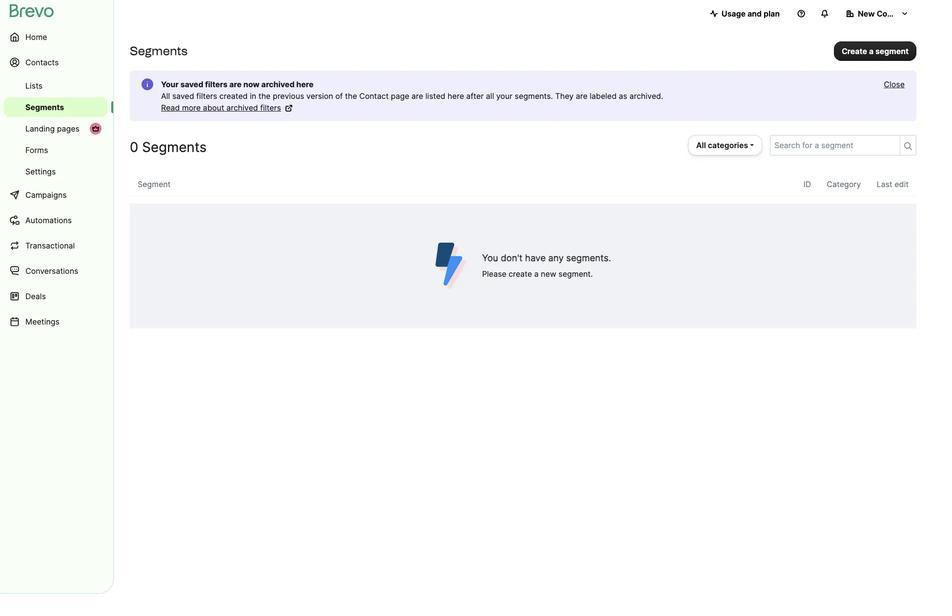 Task type: vqa. For each thing, say whether or not it's contained in the screenshot.
Schedule
no



Task type: locate. For each thing, give the bounding box(es) containing it.
1 vertical spatial all
[[696, 141, 706, 150]]

categories
[[708, 141, 748, 150]]

segments up landing
[[25, 102, 64, 112]]

1 horizontal spatial segments.
[[566, 253, 611, 264]]

1 the from the left
[[259, 91, 271, 101]]

in
[[250, 91, 256, 101]]

the
[[259, 91, 271, 101], [345, 91, 357, 101]]

filters down the previous at the top left
[[260, 103, 281, 113]]

0 horizontal spatial segments.
[[515, 91, 553, 101]]

2 horizontal spatial are
[[576, 91, 588, 101]]

0 vertical spatial filters
[[205, 80, 228, 89]]

0 horizontal spatial archived
[[226, 103, 258, 113]]

1 horizontal spatial archived
[[261, 80, 295, 89]]

contacts link
[[4, 51, 107, 74]]

new company
[[858, 9, 913, 19]]

are right page
[[412, 91, 423, 101]]

here left the after at the right of page
[[448, 91, 464, 101]]

0 vertical spatial segments.
[[515, 91, 553, 101]]

segments up the your
[[130, 44, 187, 58]]

filters up "about"
[[196, 91, 217, 101]]

alert containing your saved filters are now archived here
[[130, 71, 917, 122]]

the right in
[[259, 91, 271, 101]]

conversations
[[25, 266, 78, 276]]

here
[[296, 80, 314, 89], [448, 91, 464, 101]]

close
[[884, 80, 905, 89]]

archived.
[[630, 91, 663, 101]]

segments down the read
[[142, 139, 207, 156]]

please
[[482, 269, 507, 279]]

any
[[548, 253, 564, 264]]

2 vertical spatial segments
[[142, 139, 207, 156]]

about
[[203, 103, 224, 113]]

they
[[555, 91, 574, 101]]

archived down created
[[226, 103, 258, 113]]

1 vertical spatial segments
[[25, 102, 64, 112]]

0 horizontal spatial a
[[534, 269, 539, 279]]

meetings
[[25, 317, 60, 327]]

all down the your
[[161, 91, 170, 101]]

new
[[858, 9, 875, 19]]

all categories button
[[688, 135, 762, 156]]

your saved filters are now archived here all saved filters created in the previous version of the contact page are listed here after all your segments. they are labeled as archived.
[[161, 80, 663, 101]]

are up created
[[229, 80, 242, 89]]

contact
[[359, 91, 389, 101]]

plan
[[764, 9, 780, 19]]

0 horizontal spatial the
[[259, 91, 271, 101]]

segments
[[130, 44, 187, 58], [25, 102, 64, 112], [142, 139, 207, 156]]

campaigns
[[25, 190, 67, 200]]

1 horizontal spatial here
[[448, 91, 464, 101]]

left___rvooi image
[[92, 125, 100, 133]]

close link
[[884, 79, 905, 90]]

0
[[130, 139, 138, 156]]

here up version
[[296, 80, 314, 89]]

filters up created
[[205, 80, 228, 89]]

all inside your saved filters are now archived here all saved filters created in the previous version of the contact page are listed here after all your segments. they are labeled as archived.
[[161, 91, 170, 101]]

segments. up segment.
[[566, 253, 611, 264]]

0 horizontal spatial all
[[161, 91, 170, 101]]

usage and plan button
[[702, 4, 788, 23]]

segments inside 'segments' link
[[25, 102, 64, 112]]

filters inside read more about archived filters link
[[260, 103, 281, 113]]

deals link
[[4, 285, 107, 308]]

of
[[335, 91, 343, 101]]

a right "create" at the right top
[[869, 46, 874, 56]]

the right of
[[345, 91, 357, 101]]

all left categories
[[696, 141, 706, 150]]

all inside button
[[696, 141, 706, 150]]

more
[[182, 103, 201, 113]]

a left new
[[534, 269, 539, 279]]

please create a new segment.
[[482, 269, 593, 279]]

are
[[229, 80, 242, 89], [412, 91, 423, 101], [576, 91, 588, 101]]

1 vertical spatial a
[[534, 269, 539, 279]]

1 vertical spatial saved
[[172, 91, 194, 101]]

all
[[161, 91, 170, 101], [696, 141, 706, 150]]

1 horizontal spatial the
[[345, 91, 357, 101]]

and
[[748, 9, 762, 19]]

2 the from the left
[[345, 91, 357, 101]]

lists
[[25, 81, 43, 91]]

company
[[877, 9, 913, 19]]

landing pages link
[[4, 119, 107, 139]]

a inside button
[[869, 46, 874, 56]]

filters
[[205, 80, 228, 89], [196, 91, 217, 101], [260, 103, 281, 113]]

2 vertical spatial filters
[[260, 103, 281, 113]]

0 vertical spatial all
[[161, 91, 170, 101]]

0 vertical spatial archived
[[261, 80, 295, 89]]

segments.
[[515, 91, 553, 101], [566, 253, 611, 264]]

1 vertical spatial segments.
[[566, 253, 611, 264]]

saved right the your
[[180, 80, 203, 89]]

alert
[[130, 71, 917, 122]]

create
[[509, 269, 532, 279]]

search image
[[904, 143, 912, 150]]

0 vertical spatial here
[[296, 80, 314, 89]]

landing
[[25, 124, 55, 134]]

segments. right your
[[515, 91, 553, 101]]

are right they at the top of page
[[576, 91, 588, 101]]

archived up the previous at the top left
[[261, 80, 295, 89]]

1 horizontal spatial a
[[869, 46, 874, 56]]

a
[[869, 46, 874, 56], [534, 269, 539, 279]]

saved up more
[[172, 91, 194, 101]]

home link
[[4, 25, 107, 49]]

saved
[[180, 80, 203, 89], [172, 91, 194, 101]]

archived
[[261, 80, 295, 89], [226, 103, 258, 113]]

create a segment
[[842, 46, 909, 56]]

transactional
[[25, 241, 75, 251]]

usage
[[722, 9, 746, 19]]

all categories
[[696, 141, 748, 150]]

0 vertical spatial a
[[869, 46, 874, 56]]

1 horizontal spatial all
[[696, 141, 706, 150]]

previous
[[273, 91, 304, 101]]



Task type: describe. For each thing, give the bounding box(es) containing it.
read more about archived filters link
[[161, 102, 293, 114]]

last edit
[[877, 180, 909, 189]]

1 horizontal spatial are
[[412, 91, 423, 101]]

created
[[219, 91, 248, 101]]

settings
[[25, 167, 56, 177]]

segment
[[876, 46, 909, 56]]

search button
[[900, 136, 916, 155]]

version
[[306, 91, 333, 101]]

all
[[486, 91, 494, 101]]

meetings link
[[4, 310, 107, 334]]

0 vertical spatial segments
[[130, 44, 187, 58]]

create a segment button
[[834, 41, 917, 61]]

your
[[496, 91, 513, 101]]

create
[[842, 46, 867, 56]]

category
[[827, 180, 861, 189]]

read
[[161, 103, 180, 113]]

lists link
[[4, 76, 107, 96]]

new
[[541, 269, 556, 279]]

0 segments
[[130, 139, 207, 156]]

as
[[619, 91, 627, 101]]

1 vertical spatial filters
[[196, 91, 217, 101]]

edit
[[895, 180, 909, 189]]

segment.
[[559, 269, 593, 279]]

0 horizontal spatial here
[[296, 80, 314, 89]]

segments. inside your saved filters are now archived here all saved filters created in the previous version of the contact page are listed here after all your segments. they are labeled as archived.
[[515, 91, 553, 101]]

page
[[391, 91, 409, 101]]

automations link
[[4, 209, 107, 232]]

forms link
[[4, 141, 107, 160]]

forms
[[25, 145, 48, 155]]

segments link
[[4, 98, 107, 117]]

0 horizontal spatial are
[[229, 80, 242, 89]]

campaigns link
[[4, 184, 107, 207]]

you don't have any segments.
[[482, 253, 611, 264]]

labeled
[[590, 91, 617, 101]]

deals
[[25, 292, 46, 302]]

id
[[804, 180, 811, 189]]

contacts
[[25, 58, 59, 67]]

1 vertical spatial here
[[448, 91, 464, 101]]

new company button
[[839, 4, 917, 23]]

segment
[[138, 180, 171, 189]]

pages
[[57, 124, 80, 134]]

your
[[161, 80, 179, 89]]

transactional link
[[4, 234, 107, 258]]

Search for a segment search field
[[771, 136, 896, 155]]

home
[[25, 32, 47, 42]]

1 vertical spatial archived
[[226, 103, 258, 113]]

you
[[482, 253, 498, 264]]

landing pages
[[25, 124, 80, 134]]

now
[[243, 80, 260, 89]]

settings link
[[4, 162, 107, 182]]

conversations link
[[4, 260, 107, 283]]

last
[[877, 180, 893, 189]]

automations
[[25, 216, 72, 225]]

read more about archived filters
[[161, 103, 281, 113]]

don't
[[501, 253, 523, 264]]

have
[[525, 253, 546, 264]]

0 vertical spatial saved
[[180, 80, 203, 89]]

archived inside your saved filters are now archived here all saved filters created in the previous version of the contact page are listed here after all your segments. they are labeled as archived.
[[261, 80, 295, 89]]

listed
[[426, 91, 446, 101]]

after
[[466, 91, 484, 101]]

usage and plan
[[722, 9, 780, 19]]



